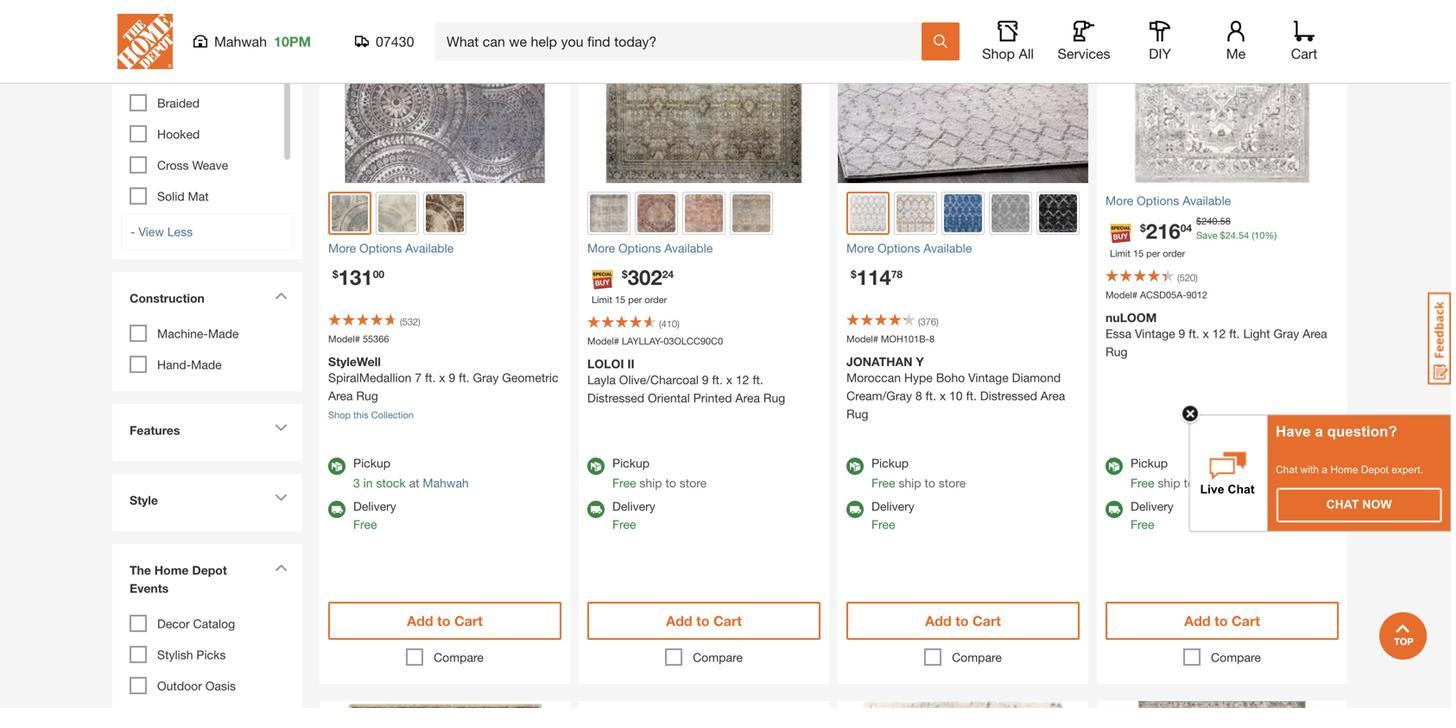 Task type: vqa. For each thing, say whether or not it's contained in the screenshot.
'Solid Mat'
yes



Task type: describe. For each thing, give the bounding box(es) containing it.
have
[[1276, 423, 1311, 440]]

( 532 )
[[400, 316, 420, 327]]

diy button
[[1133, 21, 1188, 62]]

- view less
[[130, 225, 193, 239]]

outdoor
[[157, 679, 202, 693]]

0 vertical spatial .
[[1218, 216, 1220, 227]]

made for machine-
[[208, 327, 239, 341]]

00
[[373, 268, 384, 280]]

events
[[130, 581, 169, 596]]

410
[[661, 318, 677, 330]]

machine-
[[157, 327, 208, 341]]

4 add to cart button from the left
[[1106, 602, 1339, 640]]

area inside jonathan y moroccan hype boho vintage diamond cream/gray 8 ft. x 10 ft. distressed area rug
[[1041, 389, 1065, 403]]

) for 114
[[936, 316, 939, 327]]

cross
[[157, 158, 189, 172]]

cart for 131
[[454, 613, 483, 629]]

nuloom
[[1106, 311, 1157, 325]]

options for 131
[[359, 241, 402, 255]]

stylewell spiralmedallion 7 ft. x 9 ft. gray geometric area rug shop this collection
[[328, 355, 559, 421]]

delivery free for 131
[[353, 499, 396, 532]]

x inside "loloi ii layla olive/charcoal 9 ft. x 12 ft. distressed oriental printed area rug"
[[726, 373, 733, 387]]

What can we help you find today? search field
[[447, 23, 921, 60]]

tufted
[[157, 34, 191, 48]]

features link
[[121, 413, 294, 453]]

oriental
[[648, 391, 690, 405]]

tufted link
[[157, 34, 191, 48]]

vintage inside nuloom essa vintage 9 ft. x 12 ft. light gray area rug
[[1135, 327, 1175, 341]]

x inside stylewell spiralmedallion 7 ft. x 9 ft. gray geometric area rug shop this collection
[[439, 371, 445, 385]]

knotted link
[[157, 65, 200, 79]]

options for 114
[[878, 241, 920, 255]]

area inside stylewell spiralmedallion 7 ft. x 9 ft. gray geometric area rug shop this collection
[[328, 389, 353, 403]]

machine-made
[[157, 327, 239, 341]]

diamond
[[1012, 371, 1061, 385]]

caret icon image for features
[[275, 424, 288, 432]]

braided
[[157, 96, 200, 110]]

131
[[338, 265, 373, 289]]

hand-made link
[[157, 358, 222, 372]]

more options available for limit
[[587, 241, 713, 255]]

medallion multi 7 ft. 10 in. x 10 ft. indoor area rug image
[[320, 701, 570, 708]]

solid
[[157, 189, 185, 204]]

nuloom essa vintage 9 ft. x 12 ft. light gray area rug
[[1106, 311, 1328, 359]]

cart for limit
[[713, 613, 742, 629]]

the home depot logo image
[[117, 14, 173, 69]]

gray/ivory image
[[992, 194, 1030, 232]]

more options available link for 131
[[328, 239, 562, 257]]

240
[[1202, 216, 1218, 227]]

woven link
[[157, 3, 194, 17]]

available for pickup image for limit
[[587, 458, 605, 475]]

all
[[1019, 45, 1034, 62]]

0 vertical spatial a
[[1315, 423, 1323, 440]]

available shipping image
[[1106, 501, 1123, 518]]

4 pickup from the left
[[1131, 456, 1168, 470]]

$ for 131
[[333, 268, 338, 280]]

03olcc90c0
[[664, 336, 723, 347]]

$ 131 00
[[333, 265, 384, 289]]

compare for 114
[[952, 651, 1002, 665]]

gray inside nuloom essa vintage 9 ft. x 12 ft. light gray area rug
[[1274, 327, 1300, 341]]

knotted
[[157, 65, 200, 79]]

the
[[130, 563, 151, 578]]

$ for 302
[[622, 268, 628, 280]]

y
[[916, 355, 924, 369]]

114
[[857, 265, 891, 289]]

7
[[415, 371, 422, 385]]

hype
[[904, 371, 933, 385]]

delivery for 114
[[872, 499, 915, 514]]

layllay-
[[622, 336, 664, 347]]

essa
[[1106, 327, 1132, 341]]

$ for 114
[[851, 268, 857, 280]]

add for 114
[[925, 613, 952, 629]]

$ down the 58
[[1220, 230, 1226, 241]]

available for pickup image for 131
[[328, 458, 346, 475]]

$ for 216
[[1140, 222, 1146, 234]]

0 vertical spatial mahwah
[[214, 33, 267, 50]]

services
[[1058, 45, 1111, 62]]

depot inside the home depot events
[[192, 563, 227, 578]]

hooked link
[[157, 127, 200, 141]]

caret icon image for the home depot events
[[275, 564, 288, 572]]

pickup for 114
[[872, 456, 909, 470]]

$ for 240
[[1196, 216, 1202, 227]]

chat now
[[1326, 498, 1392, 511]]

0 horizontal spatial 15
[[615, 294, 626, 305]]

moroccan
[[847, 371, 901, 385]]

3 store from the left
[[1198, 476, 1225, 490]]

shop this collection link
[[328, 409, 414, 421]]

delivery free for limit
[[612, 499, 655, 532]]

cream/gray
[[847, 389, 912, 403]]

solid mat
[[157, 189, 209, 204]]

more for limit
[[587, 241, 615, 255]]

collection
[[371, 409, 414, 421]]

hooked
[[157, 127, 200, 141]]

24 inside $ 240 . 58 save $ 24 . 54 ( 10 %) limit 15 per order
[[1226, 230, 1236, 241]]

stock
[[376, 476, 406, 490]]

$ 114 78
[[851, 265, 903, 289]]

available up 240
[[1183, 194, 1231, 208]]

with
[[1301, 464, 1319, 476]]

78
[[891, 268, 903, 280]]

1 vertical spatial per
[[628, 294, 642, 305]]

options up 216
[[1137, 194, 1179, 208]]

model# 55366
[[328, 333, 389, 345]]

caret icon image for style
[[275, 494, 288, 502]]

store for 114
[[939, 476, 966, 490]]

available for 114
[[924, 241, 972, 255]]

made for hand-
[[191, 358, 222, 372]]

hand-
[[157, 358, 191, 372]]

more options available for 131
[[328, 241, 454, 255]]

model# acsd05a-9012
[[1106, 289, 1208, 301]]

at
[[409, 476, 419, 490]]

delivery free for 114
[[872, 499, 915, 532]]

moh101b-
[[881, 333, 930, 345]]

moroccan hype boho vintage diamond cream/gray 8 ft. x 10 ft. distressed area rug image
[[838, 0, 1088, 183]]

per inside $ 240 . 58 save $ 24 . 54 ( 10 %) limit 15 per order
[[1146, 248, 1160, 259]]

layla
[[587, 373, 616, 387]]

weave
[[192, 158, 228, 172]]

stylish
[[157, 648, 193, 662]]

4 delivery from the left
[[1131, 499, 1174, 514]]

1 vertical spatial limit
[[592, 294, 612, 305]]

now
[[1363, 498, 1392, 511]]

mahwah 10pm
[[214, 33, 311, 50]]

me
[[1226, 45, 1246, 62]]

) for 240
[[1196, 272, 1198, 283]]

ivory image
[[378, 194, 416, 232]]

available for limit
[[664, 241, 713, 255]]

( for 114
[[918, 316, 921, 327]]

$ 240 . 58 save $ 24 . 54 ( 10 %) limit 15 per order
[[1110, 216, 1277, 259]]

24 inside '$ 302 24'
[[662, 268, 674, 280]]

model# for 240
[[1106, 289, 1138, 301]]

stylish picks link
[[157, 648, 226, 662]]

( for 131
[[400, 316, 402, 327]]

10 inside $ 240 . 58 save $ 24 . 54 ( 10 %) limit 15 per order
[[1254, 230, 1265, 241]]

more options available up $ 216 04
[[1106, 194, 1231, 208]]

cart link
[[1285, 21, 1323, 62]]

picks
[[196, 648, 226, 662]]

expert.
[[1392, 464, 1423, 476]]

have a question?
[[1276, 423, 1398, 440]]

more options available link for 114
[[847, 239, 1080, 257]]

rug inside nuloom essa vintage 9 ft. x 12 ft. light gray area rug
[[1106, 345, 1128, 359]]

this
[[353, 409, 369, 421]]

1 horizontal spatial .
[[1236, 230, 1239, 241]]

area inside "loloi ii layla olive/charcoal 9 ft. x 12 ft. distressed oriental printed area rug"
[[735, 391, 760, 405]]

woven
[[157, 3, 194, 17]]

more for 131
[[328, 241, 356, 255]]

outdoor oasis
[[157, 679, 236, 693]]

oasis
[[205, 679, 236, 693]]

9 inside stylewell spiralmedallion 7 ft. x 9 ft. gray geometric area rug shop this collection
[[449, 371, 456, 385]]



Task type: locate. For each thing, give the bounding box(es) containing it.
1 horizontal spatial mahwah
[[423, 476, 469, 490]]

$ left 00
[[333, 268, 338, 280]]

$ inside $ 216 04
[[1140, 222, 1146, 234]]

12 right the olive/charcoal
[[736, 373, 749, 387]]

less
[[167, 225, 193, 239]]

0 horizontal spatial 10
[[949, 389, 963, 403]]

0 horizontal spatial .
[[1218, 216, 1220, 227]]

1 horizontal spatial 10
[[1254, 230, 1265, 241]]

available for 131
[[405, 241, 454, 255]]

1 horizontal spatial pickup free ship to store
[[872, 456, 966, 490]]

1 horizontal spatial ship
[[899, 476, 921, 490]]

caret icon image inside 'features' link
[[275, 424, 288, 432]]

in
[[363, 476, 373, 490]]

spice / marine image
[[685, 194, 723, 232]]

a
[[1315, 423, 1323, 440], [1322, 464, 1328, 476]]

2 horizontal spatial ship
[[1158, 476, 1181, 490]]

2 ship from the left
[[899, 476, 921, 490]]

options for limit
[[619, 241, 661, 255]]

0 horizontal spatial vintage
[[968, 371, 1009, 385]]

light
[[1244, 327, 1270, 341]]

area down diamond
[[1041, 389, 1065, 403]]

9 up printed on the bottom of page
[[702, 373, 709, 387]]

mahwah inside pickup 3 in stock at mahwah
[[423, 476, 469, 490]]

1 available for pickup image from the left
[[328, 458, 346, 475]]

1 ship from the left
[[640, 476, 662, 490]]

0 vertical spatial 10
[[1254, 230, 1265, 241]]

1 pickup from the left
[[353, 456, 391, 470]]

1 available for pickup image from the left
[[587, 458, 605, 475]]

more options available up 00
[[328, 241, 454, 255]]

available down ivory/brown image
[[405, 241, 454, 255]]

1 delivery from the left
[[353, 499, 396, 514]]

1 vertical spatial depot
[[192, 563, 227, 578]]

shop left this
[[328, 409, 351, 421]]

04
[[1181, 222, 1192, 234]]

compare for limit
[[693, 651, 743, 665]]

1 horizontal spatial vintage
[[1135, 327, 1175, 341]]

delivery for 131
[[353, 499, 396, 514]]

1 horizontal spatial depot
[[1361, 464, 1389, 476]]

limit inside $ 240 . 58 save $ 24 . 54 ( 10 %) limit 15 per order
[[1110, 248, 1131, 259]]

x right the 7
[[439, 371, 445, 385]]

1 vertical spatial mahwah
[[423, 476, 469, 490]]

distressed inside "loloi ii layla olive/charcoal 9 ft. x 12 ft. distressed oriental printed area rug"
[[587, 391, 645, 405]]

available for pickup image for 240
[[1106, 458, 1123, 475]]

1 vertical spatial gray
[[473, 371, 499, 385]]

essa vintage 9 ft. x 12 ft. light gray area rug image
[[1097, 0, 1348, 183]]

compare up bazaar eskimo shag 7 ft. 10 in. x 10 ft. gray area rug image
[[952, 651, 1002, 665]]

area inside nuloom essa vintage 9 ft. x 12 ft. light gray area rug
[[1303, 327, 1328, 341]]

pickup for 131
[[353, 456, 391, 470]]

construction
[[130, 291, 205, 305]]

available shipping image for limit
[[587, 501, 605, 518]]

( 520 )
[[1177, 272, 1198, 283]]

0 horizontal spatial ship
[[640, 476, 662, 490]]

1 vertical spatial 10
[[949, 389, 963, 403]]

0 horizontal spatial mahwah
[[214, 33, 267, 50]]

caret icon image for construction
[[275, 292, 288, 300]]

2 pickup free ship to store from the left
[[872, 456, 966, 490]]

compare up the caspian 6 ft. x 9 ft. cream moroccan area rug image
[[693, 651, 743, 665]]

0 vertical spatial shop
[[982, 45, 1015, 62]]

pickup 3 in stock at mahwah
[[353, 456, 469, 490]]

add
[[407, 613, 433, 629], [666, 613, 693, 629], [925, 613, 952, 629], [1184, 613, 1211, 629]]

8 inside jonathan y moroccan hype boho vintage diamond cream/gray 8 ft. x 10 ft. distressed area rug
[[916, 389, 922, 403]]

compare up lenore vintage floral 9 ft. x 12 ft. beige area rug image
[[1211, 651, 1261, 665]]

delivery for limit
[[612, 499, 655, 514]]

) for 131
[[418, 316, 420, 327]]

area right printed on the bottom of page
[[735, 391, 760, 405]]

loloi ii layla olive/charcoal 9 ft. x 12 ft. distressed oriental printed area rug
[[587, 357, 785, 405]]

add to cart button up the caspian 6 ft. x 9 ft. cream moroccan area rug image
[[587, 602, 821, 640]]

rug inside jonathan y moroccan hype boho vintage diamond cream/gray 8 ft. x 10 ft. distressed area rug
[[847, 407, 869, 421]]

0 horizontal spatial available for pickup image
[[587, 458, 605, 475]]

made down machine-made "link"
[[191, 358, 222, 372]]

area down spiralmedallion
[[328, 389, 353, 403]]

2 horizontal spatial store
[[1198, 476, 1225, 490]]

compare for 131
[[434, 651, 484, 665]]

3 delivery free from the left
[[872, 499, 915, 532]]

a right the with
[[1322, 464, 1328, 476]]

pickup
[[353, 456, 391, 470], [612, 456, 650, 470], [872, 456, 909, 470], [1131, 456, 1168, 470]]

distressed
[[980, 389, 1037, 403], [587, 391, 645, 405]]

add to cart button up lenore vintage floral 9 ft. x 12 ft. beige area rug image
[[1106, 602, 1339, 640]]

0 horizontal spatial limit
[[592, 294, 612, 305]]

model# up nuloom
[[1106, 289, 1138, 301]]

1 horizontal spatial distressed
[[980, 389, 1037, 403]]

1 vertical spatial 15
[[615, 294, 626, 305]]

chat now link
[[1278, 489, 1441, 522]]

0 horizontal spatial distressed
[[587, 391, 645, 405]]

vintage
[[1135, 327, 1175, 341], [968, 371, 1009, 385]]

2 compare from the left
[[693, 651, 743, 665]]

0 horizontal spatial depot
[[192, 563, 227, 578]]

07430 button
[[355, 33, 415, 50]]

0 horizontal spatial shop
[[328, 409, 351, 421]]

add to cart button for 131
[[328, 602, 562, 640]]

hand-made
[[157, 358, 222, 372]]

add to cart up the caspian 6 ft. x 9 ft. cream moroccan area rug image
[[666, 613, 742, 629]]

3 compare from the left
[[952, 651, 1002, 665]]

order inside $ 240 . 58 save $ 24 . 54 ( 10 %) limit 15 per order
[[1163, 248, 1185, 259]]

rug inside "loloi ii layla olive/charcoal 9 ft. x 12 ft. distressed oriental printed area rug"
[[763, 391, 785, 405]]

(
[[1252, 230, 1254, 241], [1177, 272, 1180, 283], [400, 316, 402, 327], [918, 316, 921, 327], [659, 318, 661, 330]]

options up 302
[[619, 241, 661, 255]]

a right have
[[1315, 423, 1323, 440]]

0 vertical spatial depot
[[1361, 464, 1389, 476]]

1 horizontal spatial 24
[[1226, 230, 1236, 241]]

machine-made link
[[157, 327, 239, 341]]

1 vertical spatial home
[[154, 563, 189, 578]]

caret icon image inside the home depot events link
[[275, 564, 288, 572]]

2 add from the left
[[666, 613, 693, 629]]

9 right the 7
[[449, 371, 456, 385]]

pickup for limit
[[612, 456, 650, 470]]

vintage inside jonathan y moroccan hype boho vintage diamond cream/gray 8 ft. x 10 ft. distressed area rug
[[968, 371, 1009, 385]]

1 add to cart from the left
[[407, 613, 483, 629]]

options
[[1137, 194, 1179, 208], [359, 241, 402, 255], [619, 241, 661, 255], [878, 241, 920, 255]]

area right light
[[1303, 327, 1328, 341]]

0 vertical spatial 24
[[1226, 230, 1236, 241]]

10 inside jonathan y moroccan hype boho vintage diamond cream/gray 8 ft. x 10 ft. distressed area rug
[[949, 389, 963, 403]]

options up 78
[[878, 241, 920, 255]]

ivory / brick image
[[590, 194, 628, 232]]

( inside $ 240 . 58 save $ 24 . 54 ( 10 %) limit 15 per order
[[1252, 230, 1254, 241]]

more options available link up the 58
[[1106, 192, 1339, 210]]

shop inside stylewell spiralmedallion 7 ft. x 9 ft. gray geometric area rug shop this collection
[[328, 409, 351, 421]]

available for pickup image
[[587, 458, 605, 475], [847, 458, 864, 475]]

chat
[[1326, 498, 1359, 511]]

gray left the geometric
[[473, 371, 499, 385]]

1 vertical spatial 8
[[916, 389, 922, 403]]

10pm
[[274, 33, 311, 50]]

9 inside nuloom essa vintage 9 ft. x 12 ft. light gray area rug
[[1179, 327, 1185, 341]]

1 vertical spatial 12
[[736, 373, 749, 387]]

0 horizontal spatial 24
[[662, 268, 674, 280]]

3 add to cart from the left
[[925, 613, 1001, 629]]

2 horizontal spatial 9
[[1179, 327, 1185, 341]]

add to cart button
[[328, 602, 562, 640], [587, 602, 821, 640], [847, 602, 1080, 640], [1106, 602, 1339, 640]]

x down 9012
[[1203, 327, 1209, 341]]

compare up medallion multi 7 ft. 10 in. x 10 ft. indoor area rug image
[[434, 651, 484, 665]]

58
[[1220, 216, 1231, 227]]

home right the with
[[1331, 464, 1358, 476]]

10 right 54 at the top right
[[1254, 230, 1265, 241]]

pickup free ship to store for 114
[[872, 456, 966, 490]]

store
[[680, 476, 707, 490], [939, 476, 966, 490], [1198, 476, 1225, 490]]

4 add to cart from the left
[[1184, 613, 1260, 629]]

0 horizontal spatial store
[[680, 476, 707, 490]]

ship for limit
[[640, 476, 662, 490]]

0 horizontal spatial home
[[154, 563, 189, 578]]

more options available link down spice / marine icon
[[587, 239, 821, 257]]

gray inside stylewell spiralmedallion 7 ft. x 9 ft. gray geometric area rug shop this collection
[[473, 371, 499, 385]]

3 add to cart button from the left
[[847, 602, 1080, 640]]

1 available shipping image from the left
[[328, 501, 346, 518]]

2 pickup from the left
[[612, 456, 650, 470]]

15
[[1133, 248, 1144, 259], [615, 294, 626, 305]]

outdoor oasis link
[[157, 679, 236, 693]]

376
[[921, 316, 936, 327]]

1 vertical spatial vintage
[[968, 371, 1009, 385]]

stylish picks
[[157, 648, 226, 662]]

depot up 'catalog'
[[192, 563, 227, 578]]

add to cart up lenore vintage floral 9 ft. x 12 ft. beige area rug image
[[1184, 613, 1260, 629]]

12 left light
[[1213, 327, 1226, 341]]

style
[[130, 493, 158, 508]]

3
[[353, 476, 360, 490]]

mahwah left '10pm'
[[214, 33, 267, 50]]

available for pickup image down shop this collection link
[[328, 458, 346, 475]]

delivery free
[[353, 499, 396, 532], [612, 499, 655, 532], [872, 499, 915, 532], [1131, 499, 1174, 532]]

4 caret icon image from the top
[[275, 564, 288, 572]]

x up printed on the bottom of page
[[726, 373, 733, 387]]

0 horizontal spatial pickup free ship to store
[[612, 456, 707, 490]]

more options available link down blue/white image
[[847, 239, 1080, 257]]

add to cart up bazaar eskimo shag 7 ft. 10 in. x 10 ft. gray area rug image
[[925, 613, 1001, 629]]

0 horizontal spatial 9
[[449, 371, 456, 385]]

limit up loloi
[[592, 294, 612, 305]]

vintage right boho
[[968, 371, 1009, 385]]

0 horizontal spatial order
[[645, 294, 667, 305]]

( 376 )
[[918, 316, 939, 327]]

add to cart for 131
[[407, 613, 483, 629]]

rug down cream/gray on the bottom
[[847, 407, 869, 421]]

$ left 04
[[1140, 222, 1146, 234]]

1 pickup free ship to store from the left
[[612, 456, 707, 490]]

( for 240
[[1177, 272, 1180, 283]]

model# up loloi
[[587, 336, 619, 347]]

2 horizontal spatial pickup free ship to store
[[1131, 456, 1225, 490]]

%)
[[1265, 230, 1277, 241]]

add for 131
[[407, 613, 433, 629]]

0 vertical spatial limit
[[1110, 248, 1131, 259]]

available shipping image
[[328, 501, 346, 518], [587, 501, 605, 518], [847, 501, 864, 518]]

home
[[1331, 464, 1358, 476], [154, 563, 189, 578]]

24 up limit 15 per order on the top left of the page
[[662, 268, 674, 280]]

to
[[666, 476, 676, 490], [925, 476, 935, 490], [1184, 476, 1195, 490], [437, 613, 451, 629], [696, 613, 710, 629], [955, 613, 969, 629], [1215, 613, 1228, 629]]

shop left the all
[[982, 45, 1015, 62]]

more right black/ivory icon
[[1106, 194, 1134, 208]]

more down "ivory / brick" image at top
[[587, 241, 615, 255]]

caspian 6 ft. x 9 ft. cream moroccan area rug image
[[579, 701, 829, 708]]

braided link
[[157, 96, 200, 110]]

- view less link
[[121, 213, 294, 251]]

red / navy image
[[638, 194, 676, 232]]

$ inside $ 131 00
[[333, 268, 338, 280]]

rug right printed on the bottom of page
[[763, 391, 785, 405]]

more options available for 114
[[847, 241, 972, 255]]

15 down $ 216 04
[[1133, 248, 1144, 259]]

2 available for pickup image from the left
[[847, 458, 864, 475]]

distressed down 'layla'
[[587, 391, 645, 405]]

home up events
[[154, 563, 189, 578]]

blue/white image
[[944, 194, 982, 232]]

available for pickup image for 114
[[847, 458, 864, 475]]

1 vertical spatial made
[[191, 358, 222, 372]]

model#
[[1106, 289, 1138, 301], [328, 333, 360, 345], [847, 333, 878, 345], [587, 336, 619, 347]]

0 horizontal spatial available for pickup image
[[328, 458, 346, 475]]

order down $ 216 04
[[1163, 248, 1185, 259]]

$ inside $ 114 78
[[851, 268, 857, 280]]

caret icon image
[[275, 292, 288, 300], [275, 424, 288, 432], [275, 494, 288, 502], [275, 564, 288, 572]]

shop inside button
[[982, 45, 1015, 62]]

1 horizontal spatial available for pickup image
[[1106, 458, 1123, 475]]

532
[[402, 316, 418, 327]]

1 caret icon image from the top
[[275, 292, 288, 300]]

store for limit
[[680, 476, 707, 490]]

1 horizontal spatial available shipping image
[[587, 501, 605, 518]]

x
[[1203, 327, 1209, 341], [439, 371, 445, 385], [726, 373, 733, 387], [940, 389, 946, 403]]

)
[[1196, 272, 1198, 283], [418, 316, 420, 327], [936, 316, 939, 327], [677, 318, 680, 330]]

gray image
[[332, 195, 368, 232]]

add to cart for limit
[[666, 613, 742, 629]]

services button
[[1057, 21, 1112, 62]]

0 vertical spatial gray
[[1274, 327, 1300, 341]]

add to cart up medallion multi 7 ft. 10 in. x 10 ft. indoor area rug image
[[407, 613, 483, 629]]

0 vertical spatial order
[[1163, 248, 1185, 259]]

2 available shipping image from the left
[[587, 501, 605, 518]]

9 inside "loloi ii layla olive/charcoal 9 ft. x 12 ft. distressed oriental printed area rug"
[[702, 373, 709, 387]]

0 vertical spatial 15
[[1133, 248, 1144, 259]]

available down blue/white image
[[924, 241, 972, 255]]

x inside jonathan y moroccan hype boho vintage diamond cream/gray 8 ft. x 10 ft. distressed area rug
[[940, 389, 946, 403]]

loloi
[[587, 357, 624, 371]]

2 add to cart from the left
[[666, 613, 742, 629]]

0 horizontal spatial 8
[[916, 389, 922, 403]]

1 add from the left
[[407, 613, 433, 629]]

3 add from the left
[[925, 613, 952, 629]]

rug down spiralmedallion
[[356, 389, 378, 403]]

3 caret icon image from the top
[[275, 494, 288, 502]]

rug
[[1106, 345, 1128, 359], [356, 389, 378, 403], [763, 391, 785, 405], [847, 407, 869, 421]]

0 vertical spatial 8
[[929, 333, 935, 345]]

more options available up '$ 302 24'
[[587, 241, 713, 255]]

0 vertical spatial home
[[1331, 464, 1358, 476]]

0 vertical spatial vintage
[[1135, 327, 1175, 341]]

chat
[[1276, 464, 1298, 476]]

1 vertical spatial 24
[[662, 268, 674, 280]]

2 add to cart button from the left
[[587, 602, 821, 640]]

1 vertical spatial order
[[645, 294, 667, 305]]

vintage down nuloom
[[1135, 327, 1175, 341]]

1 horizontal spatial gray
[[1274, 327, 1300, 341]]

1 horizontal spatial home
[[1331, 464, 1358, 476]]

9 down acsd05a-
[[1179, 327, 1185, 341]]

mat
[[188, 189, 209, 204]]

cart for 114
[[973, 613, 1001, 629]]

view
[[139, 225, 164, 239]]

cream/gray image
[[850, 195, 886, 232]]

2 delivery free from the left
[[612, 499, 655, 532]]

pickup free ship to store for limit
[[612, 456, 707, 490]]

add for limit
[[666, 613, 693, 629]]

1 horizontal spatial 15
[[1133, 248, 1144, 259]]

the home depot events link
[[121, 553, 294, 611]]

9012
[[1187, 289, 1208, 301]]

layla olive/charcoal 9 ft. x 12 ft. distressed oriental printed area rug image
[[579, 0, 829, 183]]

x down boho
[[940, 389, 946, 403]]

302
[[628, 265, 662, 289]]

2 caret icon image from the top
[[275, 424, 288, 432]]

add to cart
[[407, 613, 483, 629], [666, 613, 742, 629], [925, 613, 1001, 629], [1184, 613, 1260, 629]]

caret icon image inside construction link
[[275, 292, 288, 300]]

8 down ( 376 )
[[929, 333, 935, 345]]

$ right 04
[[1196, 216, 1202, 227]]

cross weave
[[157, 158, 228, 172]]

1 vertical spatial a
[[1322, 464, 1328, 476]]

shop all
[[982, 45, 1034, 62]]

0 vertical spatial per
[[1146, 248, 1160, 259]]

1 delivery free from the left
[[353, 499, 396, 532]]

ii
[[628, 357, 635, 371]]

0 horizontal spatial gray
[[473, 371, 499, 385]]

mahwah right at
[[423, 476, 469, 490]]

1 store from the left
[[680, 476, 707, 490]]

rug inside stylewell spiralmedallion 7 ft. x 9 ft. gray geometric area rug shop this collection
[[356, 389, 378, 403]]

1 horizontal spatial 8
[[929, 333, 935, 345]]

model# for 131
[[328, 333, 360, 345]]

0 horizontal spatial 12
[[736, 373, 749, 387]]

$ 302 24
[[622, 265, 674, 289]]

4 delivery free from the left
[[1131, 499, 1174, 532]]

shop
[[982, 45, 1015, 62], [328, 409, 351, 421]]

more up 131
[[328, 241, 356, 255]]

delivery
[[353, 499, 396, 514], [612, 499, 655, 514], [872, 499, 915, 514], [1131, 499, 1174, 514]]

lenore vintage floral 9 ft. x 12 ft. beige area rug image
[[1097, 701, 1348, 708]]

ocean / rust image
[[733, 194, 771, 232]]

feedback link image
[[1428, 292, 1451, 385]]

features
[[130, 423, 180, 438]]

model# up stylewell
[[328, 333, 360, 345]]

15 inside $ 240 . 58 save $ 24 . 54 ( 10 %) limit 15 per order
[[1133, 248, 1144, 259]]

$ up limit 15 per order on the top left of the page
[[622, 268, 628, 280]]

3 ship from the left
[[1158, 476, 1181, 490]]

acsd05a-
[[1140, 289, 1187, 301]]

distressed down diamond
[[980, 389, 1037, 403]]

bazaar eskimo shag 7 ft. 10 in. x 10 ft. gray area rug image
[[838, 701, 1088, 708]]

10 down boho
[[949, 389, 963, 403]]

more up 114
[[847, 241, 874, 255]]

ivory/multi image
[[897, 194, 935, 232]]

4 compare from the left
[[1211, 651, 1261, 665]]

available down spice / marine icon
[[664, 241, 713, 255]]

8 down "hype"
[[916, 389, 922, 403]]

1 horizontal spatial 9
[[702, 373, 709, 387]]

caret icon image inside style "link"
[[275, 494, 288, 502]]

black/ivory image
[[1039, 194, 1077, 232]]

pickup inside pickup 3 in stock at mahwah
[[353, 456, 391, 470]]

add to cart button for 114
[[847, 602, 1080, 640]]

limit 15 per order
[[592, 294, 667, 305]]

available for pickup image
[[328, 458, 346, 475], [1106, 458, 1123, 475]]

shop all button
[[980, 21, 1036, 62]]

1 compare from the left
[[434, 651, 484, 665]]

gray right light
[[1274, 327, 1300, 341]]

available for pickup image up available shipping icon
[[1106, 458, 1123, 475]]

spiralmedallion 7 ft. x 9 ft. gray geometric area rug image
[[320, 0, 570, 183]]

more options available up 78
[[847, 241, 972, 255]]

3 pickup free ship to store from the left
[[1131, 456, 1225, 490]]

model# moh101b-8
[[847, 333, 935, 345]]

3 available shipping image from the left
[[847, 501, 864, 518]]

4 add from the left
[[1184, 613, 1211, 629]]

options up 00
[[359, 241, 402, 255]]

0 vertical spatial made
[[208, 327, 239, 341]]

stylewell
[[328, 355, 381, 369]]

3 delivery from the left
[[872, 499, 915, 514]]

catalog
[[193, 617, 235, 631]]

12 inside nuloom essa vintage 9 ft. x 12 ft. light gray area rug
[[1213, 327, 1226, 341]]

add to cart button for limit
[[587, 602, 821, 640]]

2 available for pickup image from the left
[[1106, 458, 1123, 475]]

1 add to cart button from the left
[[328, 602, 562, 640]]

15 down '$ 302 24'
[[615, 294, 626, 305]]

ship for 114
[[899, 476, 921, 490]]

1 vertical spatial .
[[1236, 230, 1239, 241]]

1 vertical spatial shop
[[328, 409, 351, 421]]

1 horizontal spatial order
[[1163, 248, 1185, 259]]

per down 216
[[1146, 248, 1160, 259]]

add to cart button up medallion multi 7 ft. 10 in. x 10 ft. indoor area rug image
[[328, 602, 562, 640]]

x inside nuloom essa vintage 9 ft. x 12 ft. light gray area rug
[[1203, 327, 1209, 341]]

1 horizontal spatial shop
[[982, 45, 1015, 62]]

more for 114
[[847, 241, 874, 255]]

9
[[1179, 327, 1185, 341], [449, 371, 456, 385], [702, 373, 709, 387]]

2 delivery from the left
[[612, 499, 655, 514]]

model# up jonathan
[[847, 333, 878, 345]]

diy
[[1149, 45, 1171, 62]]

available shipping image for 131
[[328, 501, 346, 518]]

order down '$ 302 24'
[[645, 294, 667, 305]]

home inside the home depot events
[[154, 563, 189, 578]]

jonathan y moroccan hype boho vintage diamond cream/gray 8 ft. x 10 ft. distressed area rug
[[847, 355, 1065, 421]]

spiralmedallion
[[328, 371, 412, 385]]

0 horizontal spatial available shipping image
[[328, 501, 346, 518]]

add to cart button up bazaar eskimo shag 7 ft. 10 in. x 10 ft. gray area rug image
[[847, 602, 1080, 640]]

limit up model# acsd05a-9012
[[1110, 248, 1131, 259]]

model# layllay-03olcc90c0
[[587, 336, 723, 347]]

1 horizontal spatial limit
[[1110, 248, 1131, 259]]

style link
[[121, 483, 294, 523]]

pickup free ship to store
[[612, 456, 707, 490], [872, 456, 966, 490], [1131, 456, 1225, 490]]

per down 302
[[628, 294, 642, 305]]

distressed inside jonathan y moroccan hype boho vintage diamond cream/gray 8 ft. x 10 ft. distressed area rug
[[980, 389, 1037, 403]]

12 inside "loloi ii layla olive/charcoal 9 ft. x 12 ft. distressed oriental printed area rug"
[[736, 373, 749, 387]]

2 horizontal spatial available shipping image
[[847, 501, 864, 518]]

1 horizontal spatial 12
[[1213, 327, 1226, 341]]

2 store from the left
[[939, 476, 966, 490]]

1 horizontal spatial available for pickup image
[[847, 458, 864, 475]]

depot left the expert.
[[1361, 464, 1389, 476]]

1 horizontal spatial per
[[1146, 248, 1160, 259]]

-
[[130, 225, 135, 239]]

0 vertical spatial 12
[[1213, 327, 1226, 341]]

$ left 78
[[851, 268, 857, 280]]

more options available link down ivory/brown image
[[328, 239, 562, 257]]

07430
[[376, 33, 414, 50]]

available shipping image for 114
[[847, 501, 864, 518]]

construction link
[[121, 281, 294, 321]]

made down construction link
[[208, 327, 239, 341]]

0 horizontal spatial per
[[628, 294, 642, 305]]

per
[[1146, 248, 1160, 259], [628, 294, 642, 305]]

rug down essa
[[1106, 345, 1128, 359]]

3 pickup from the left
[[872, 456, 909, 470]]

ivory/brown image
[[426, 194, 464, 232]]

more options available link for limit
[[587, 239, 821, 257]]

question?
[[1327, 423, 1398, 440]]

$ inside '$ 302 24'
[[622, 268, 628, 280]]

24 left 54 at the top right
[[1226, 230, 1236, 241]]

chat with a home depot expert.
[[1276, 464, 1423, 476]]

add to cart for 114
[[925, 613, 1001, 629]]

1 horizontal spatial store
[[939, 476, 966, 490]]

model# for 114
[[847, 333, 878, 345]]



